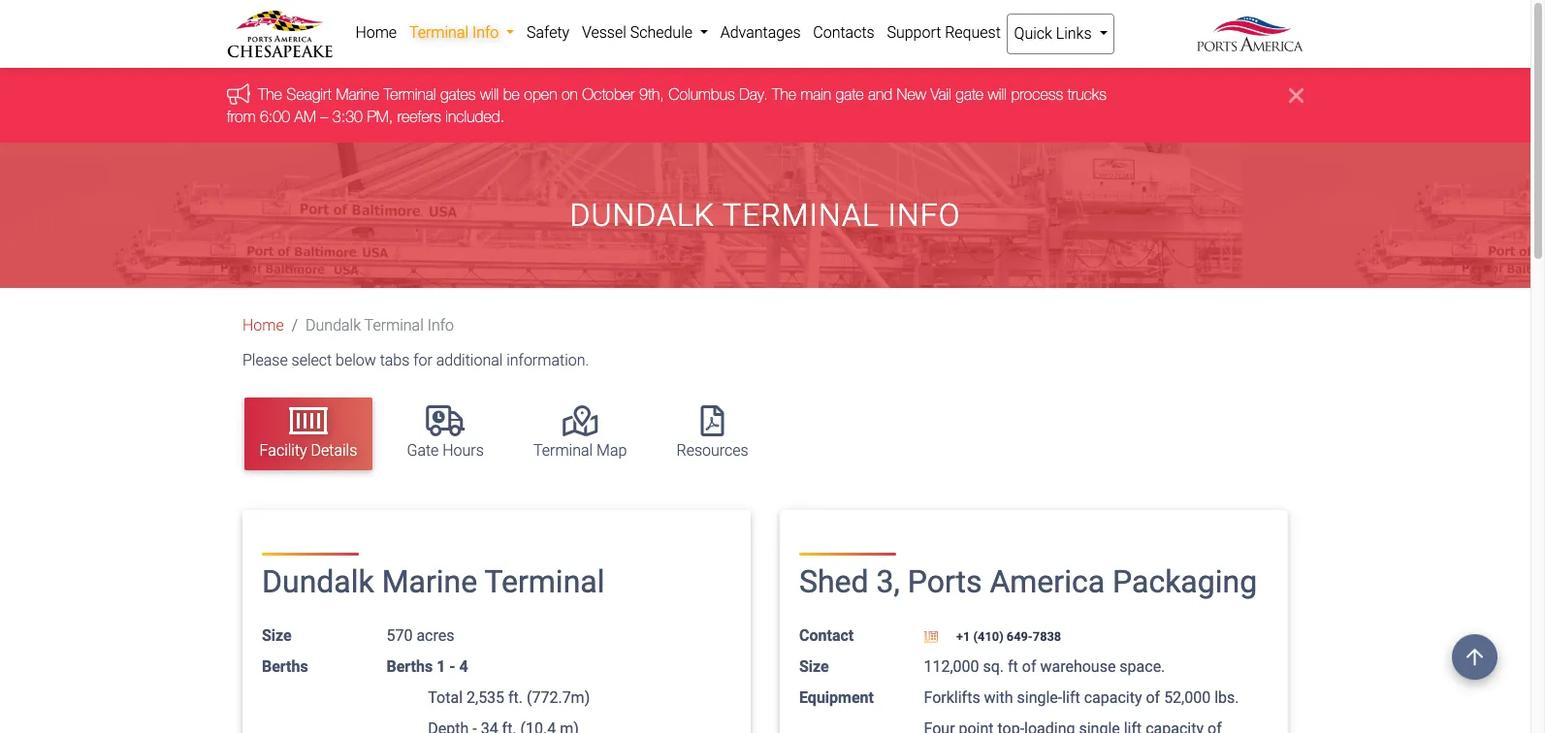 Task type: describe. For each thing, give the bounding box(es) containing it.
1 vertical spatial dundalk terminal info
[[306, 317, 454, 335]]

the seagirt marine terminal gates will be open on october 9th, columbus day. the main gate and new vail gate will process trucks from 6:00 am – 3:30 pm, reefers included.
[[227, 86, 1107, 125]]

1 vertical spatial info
[[888, 197, 961, 234]]

shed
[[800, 564, 869, 601]]

2 gate from the left
[[956, 86, 984, 103]]

included.
[[446, 108, 505, 125]]

4
[[459, 658, 468, 676]]

terminal map
[[534, 441, 627, 460]]

seagirt
[[287, 86, 332, 103]]

forklifts with single-lift capacity of 52,000 lbs.
[[924, 689, 1240, 707]]

trucks
[[1068, 86, 1107, 103]]

bullhorn image
[[227, 83, 258, 105]]

sq.
[[983, 658, 1004, 676]]

resources
[[677, 441, 749, 460]]

+1
[[957, 630, 971, 644]]

pm,
[[367, 108, 393, 125]]

(410)
[[974, 630, 1004, 644]]

570
[[387, 627, 413, 645]]

(772.7m)
[[527, 689, 590, 707]]

649-
[[1007, 630, 1033, 644]]

vessel schedule link
[[576, 14, 715, 52]]

total 2,535 ft. (772.7m)
[[428, 689, 590, 707]]

2 vertical spatial info
[[428, 317, 454, 335]]

below
[[336, 351, 376, 370]]

dundalk for dundalk marine terminal
[[262, 564, 374, 601]]

details
[[311, 441, 357, 460]]

the seagirt marine terminal gates will be open on october 9th, columbus day. the main gate and new vail gate will process trucks from 6:00 am – 3:30 pm, reefers included. link
[[227, 86, 1107, 125]]

tab list containing facility details
[[235, 388, 1304, 480]]

open
[[524, 86, 557, 103]]

advantages
[[721, 23, 801, 42]]

0 vertical spatial dundalk
[[570, 197, 715, 234]]

quick links
[[1015, 24, 1096, 43]]

1
[[437, 658, 446, 676]]

the seagirt marine terminal gates will be open on october 9th, columbus day. the main gate and new vail gate will process trucks from 6:00 am – 3:30 pm, reefers included. alert
[[0, 68, 1531, 143]]

+1 (410) 649-7838
[[954, 630, 1062, 644]]

1 vertical spatial home link
[[243, 317, 284, 335]]

warehouse
[[1041, 658, 1116, 676]]

total
[[428, 689, 463, 707]]

tabs
[[380, 351, 410, 370]]

map
[[597, 441, 627, 460]]

lbs.
[[1215, 689, 1240, 707]]

dundalk for dundalk terminal info
[[306, 317, 361, 335]]

process
[[1012, 86, 1064, 103]]

1 vertical spatial marine
[[382, 564, 478, 601]]

1 gate from the left
[[836, 86, 864, 103]]

gates
[[441, 86, 476, 103]]

support request
[[887, 23, 1001, 42]]

gate hours
[[407, 441, 484, 460]]

berths for berths 1 - 4
[[387, 658, 433, 676]]

112,000
[[924, 658, 980, 676]]

570 acres
[[387, 627, 455, 645]]

1 will from the left
[[480, 86, 499, 103]]

on
[[562, 86, 578, 103]]

marine inside the seagirt marine terminal gates will be open on october 9th, columbus day. the main gate and new vail gate will process trucks from 6:00 am – 3:30 pm, reefers included.
[[336, 86, 380, 103]]

gate hours link
[[392, 398, 500, 470]]

go to top image
[[1453, 635, 1498, 680]]

112,000 sq. ft of warehouse space.
[[924, 658, 1166, 676]]

with
[[985, 689, 1014, 707]]

single-
[[1017, 689, 1063, 707]]

7838
[[1033, 630, 1062, 644]]

schedule
[[630, 23, 693, 42]]

52,000
[[1165, 689, 1211, 707]]

quick
[[1015, 24, 1053, 43]]

3:30
[[333, 108, 363, 125]]

day.
[[740, 86, 768, 103]]

advantages link
[[715, 14, 807, 52]]

america
[[990, 564, 1105, 601]]



Task type: vqa. For each thing, say whether or not it's contained in the screenshot.
to
no



Task type: locate. For each thing, give the bounding box(es) containing it.
will
[[480, 86, 499, 103], [988, 86, 1007, 103]]

2 vertical spatial dundalk
[[262, 564, 374, 601]]

gate
[[407, 441, 439, 460]]

resources link
[[661, 398, 764, 470]]

1 horizontal spatial marine
[[382, 564, 478, 601]]

acres
[[417, 627, 455, 645]]

1 horizontal spatial size
[[800, 658, 829, 676]]

0 vertical spatial of
[[1023, 658, 1037, 676]]

ft.
[[509, 689, 523, 707]]

links
[[1057, 24, 1092, 43]]

shed 3, ports america packaging
[[800, 564, 1258, 601]]

0 horizontal spatial info
[[428, 317, 454, 335]]

packaging
[[1113, 564, 1258, 601]]

tab list
[[235, 388, 1304, 480]]

lift
[[1063, 689, 1081, 707]]

size
[[262, 627, 292, 645], [800, 658, 829, 676]]

home link left the terminal info
[[349, 14, 403, 52]]

0 horizontal spatial size
[[262, 627, 292, 645]]

–
[[321, 108, 328, 125]]

please select below tabs for additional information.
[[243, 351, 589, 370]]

contacts
[[813, 23, 875, 42]]

phone office image
[[924, 631, 954, 644]]

2 horizontal spatial info
[[888, 197, 961, 234]]

1 vertical spatial of
[[1146, 689, 1161, 707]]

1 berths from the left
[[262, 658, 308, 676]]

be
[[503, 86, 520, 103]]

facility details link
[[244, 398, 373, 470]]

0 horizontal spatial dundalk terminal info
[[306, 317, 454, 335]]

1 horizontal spatial info
[[473, 23, 499, 42]]

from
[[227, 108, 256, 125]]

vessel
[[582, 23, 627, 42]]

0 vertical spatial home
[[356, 23, 397, 42]]

9th,
[[639, 86, 665, 103]]

+1 (410) 649-7838 link
[[924, 630, 1062, 644]]

and
[[868, 86, 893, 103]]

home up please
[[243, 317, 284, 335]]

ft
[[1008, 658, 1019, 676]]

contact
[[800, 627, 854, 645]]

capacity
[[1085, 689, 1143, 707]]

1 vertical spatial dundalk
[[306, 317, 361, 335]]

3,
[[877, 564, 900, 601]]

facility details
[[260, 441, 357, 460]]

1 horizontal spatial dundalk terminal info
[[570, 197, 961, 234]]

close image
[[1290, 84, 1304, 107]]

0 vertical spatial info
[[473, 23, 499, 42]]

vail
[[931, 86, 952, 103]]

the
[[258, 86, 282, 103], [773, 86, 797, 103]]

2 will from the left
[[988, 86, 1007, 103]]

home
[[356, 23, 397, 42], [243, 317, 284, 335]]

facility
[[260, 441, 307, 460]]

0 horizontal spatial marine
[[336, 86, 380, 103]]

space.
[[1120, 658, 1166, 676]]

of right "ft" at the right bottom of the page
[[1023, 658, 1037, 676]]

quick links link
[[1007, 14, 1115, 54]]

hours
[[443, 441, 484, 460]]

the up the 6:00
[[258, 86, 282, 103]]

select
[[292, 351, 332, 370]]

home link up please
[[243, 317, 284, 335]]

terminal info
[[409, 23, 503, 42]]

2,535
[[467, 689, 505, 707]]

terminal map link
[[518, 398, 643, 470]]

0 vertical spatial dundalk terminal info
[[570, 197, 961, 234]]

-
[[450, 658, 456, 676]]

berths 1 - 4
[[387, 658, 468, 676]]

2 the from the left
[[773, 86, 797, 103]]

main
[[801, 86, 832, 103]]

0 vertical spatial size
[[262, 627, 292, 645]]

1 horizontal spatial of
[[1146, 689, 1161, 707]]

0 horizontal spatial gate
[[836, 86, 864, 103]]

gate
[[836, 86, 864, 103], [956, 86, 984, 103]]

home left the terminal info
[[356, 23, 397, 42]]

gate left the and
[[836, 86, 864, 103]]

information.
[[507, 351, 589, 370]]

1 vertical spatial size
[[800, 658, 829, 676]]

1 horizontal spatial the
[[773, 86, 797, 103]]

1 horizontal spatial home
[[356, 23, 397, 42]]

request
[[945, 23, 1001, 42]]

marine
[[336, 86, 380, 103], [382, 564, 478, 601]]

terminal
[[409, 23, 469, 42], [384, 86, 436, 103], [723, 197, 880, 234], [364, 317, 424, 335], [534, 441, 593, 460], [485, 564, 605, 601]]

gate right vail
[[956, 86, 984, 103]]

forklifts
[[924, 689, 981, 707]]

1 horizontal spatial berths
[[387, 658, 433, 676]]

1 the from the left
[[258, 86, 282, 103]]

1 vertical spatial home
[[243, 317, 284, 335]]

columbus
[[669, 86, 735, 103]]

dundalk terminal info
[[570, 197, 961, 234], [306, 317, 454, 335]]

1 horizontal spatial will
[[988, 86, 1007, 103]]

support request link
[[881, 14, 1007, 52]]

additional
[[436, 351, 503, 370]]

0 horizontal spatial home link
[[243, 317, 284, 335]]

please
[[243, 351, 288, 370]]

for
[[414, 351, 433, 370]]

info
[[473, 23, 499, 42], [888, 197, 961, 234], [428, 317, 454, 335]]

6:00
[[260, 108, 290, 125]]

marine up 3:30
[[336, 86, 380, 103]]

reefers
[[398, 108, 441, 125]]

will left process on the right top
[[988, 86, 1007, 103]]

terminal inside the seagirt marine terminal gates will be open on october 9th, columbus day. the main gate and new vail gate will process trucks from 6:00 am – 3:30 pm, reefers included.
[[384, 86, 436, 103]]

ports
[[908, 564, 983, 601]]

new
[[897, 86, 927, 103]]

safety
[[527, 23, 570, 42]]

the right day.
[[773, 86, 797, 103]]

2 berths from the left
[[387, 658, 433, 676]]

0 horizontal spatial home
[[243, 317, 284, 335]]

am
[[294, 108, 316, 125]]

0 vertical spatial marine
[[336, 86, 380, 103]]

will left be
[[480, 86, 499, 103]]

terminal info link
[[403, 14, 521, 52]]

marine up 'acres'
[[382, 564, 478, 601]]

october
[[582, 86, 635, 103]]

0 horizontal spatial will
[[480, 86, 499, 103]]

1 horizontal spatial gate
[[956, 86, 984, 103]]

dundalk marine terminal
[[262, 564, 605, 601]]

0 vertical spatial home link
[[349, 14, 403, 52]]

of down "space."
[[1146, 689, 1161, 707]]

vessel schedule
[[582, 23, 697, 42]]

equipment
[[800, 689, 874, 707]]

0 horizontal spatial the
[[258, 86, 282, 103]]

1 horizontal spatial home link
[[349, 14, 403, 52]]

safety link
[[521, 14, 576, 52]]

0 horizontal spatial berths
[[262, 658, 308, 676]]

contacts link
[[807, 14, 881, 52]]

berths for berths
[[262, 658, 308, 676]]

0 horizontal spatial of
[[1023, 658, 1037, 676]]



